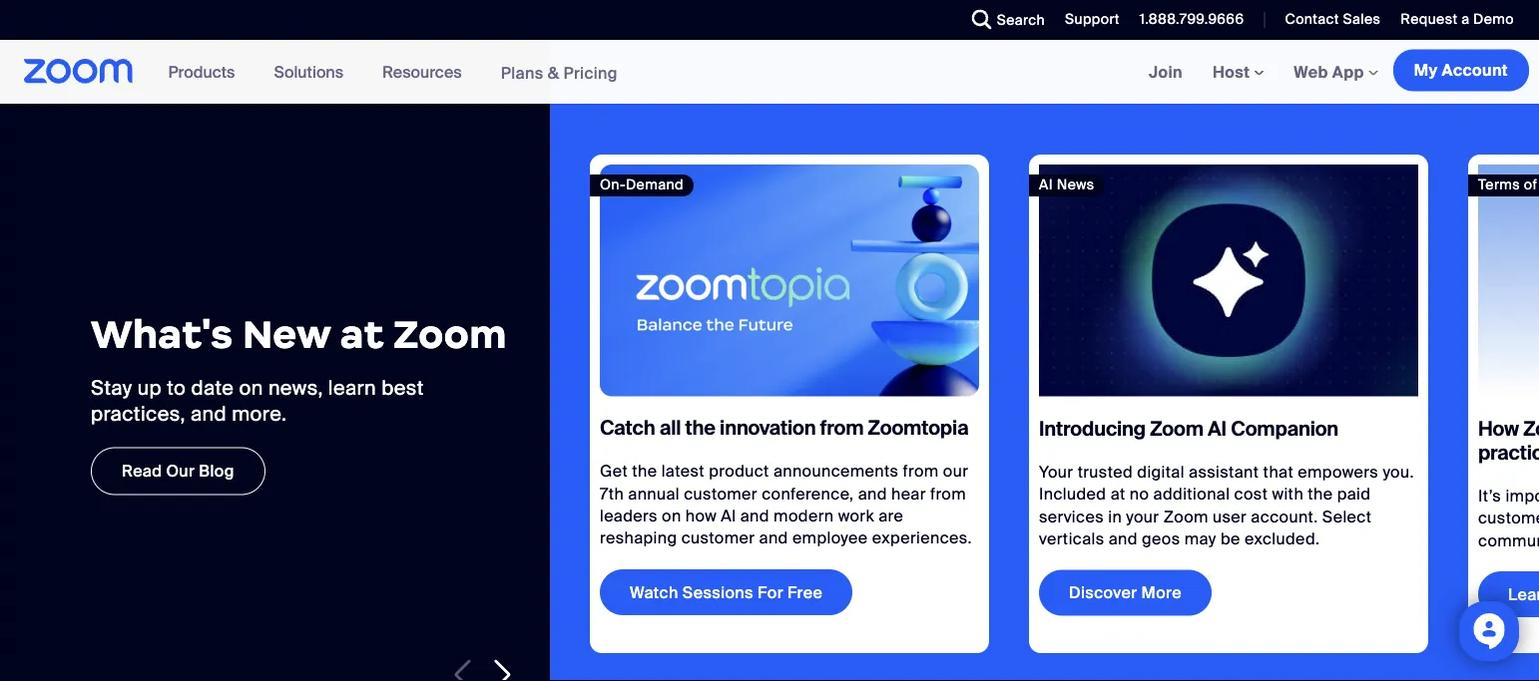 Task type: describe. For each thing, give the bounding box(es) containing it.
request a demo
[[1401, 10, 1514, 28]]

product information navigation
[[153, 40, 633, 105]]

resources
[[382, 61, 462, 82]]

conference,
[[762, 483, 854, 504]]

3 / 5 element
[[1468, 155, 1539, 654]]

host button
[[1213, 61, 1264, 82]]

what's
[[91, 310, 233, 359]]

zoom inside your trusted digital assistant that empowers you. included at no additional cost with the paid services in your zoom user account. select verticals and geos may be excluded.
[[1163, 506, 1209, 527]]

new
[[242, 310, 331, 359]]

reshaping
[[600, 528, 677, 549]]

of
[[1524, 175, 1537, 194]]

banner containing my account
[[0, 40, 1539, 105]]

request
[[1401, 10, 1458, 28]]

1 vertical spatial zoom
[[1150, 416, 1204, 442]]

how zo
[[1478, 416, 1539, 466]]

zoom logo image
[[24, 59, 133, 84]]

how zoom's terms of service and practices apply to ai features image
[[1478, 165, 1539, 397]]

are
[[879, 506, 903, 527]]

with
[[1272, 484, 1304, 505]]

our
[[943, 461, 969, 482]]

demo
[[1473, 10, 1514, 28]]

demand
[[626, 175, 684, 194]]

more
[[1141, 583, 1182, 604]]

get the latest product announcements from our 7th annual customer conference, and hear from leaders on how al and modern work are reshaping customer and employee experiences.
[[600, 461, 972, 549]]

stay
[[91, 376, 132, 401]]

introducing zoom ai companion
[[1039, 416, 1339, 442]]

discover more link
[[1039, 570, 1212, 616]]

empowers
[[1298, 462, 1379, 483]]

contact
[[1285, 10, 1339, 28]]

your
[[1126, 506, 1159, 527]]

to
[[167, 376, 186, 401]]

read our blog
[[122, 461, 234, 482]]

a
[[1461, 10, 1470, 28]]

news
[[1057, 175, 1094, 194]]

support
[[1065, 10, 1120, 28]]

contact sales link up 'web app' dropdown button
[[1285, 10, 1381, 28]]

work
[[838, 506, 874, 527]]

verticals
[[1039, 529, 1104, 550]]

at inside your trusted digital assistant that empowers you. included at no additional cost with the paid services in your zoom user account. select verticals and geos may be excluded.
[[1111, 484, 1126, 505]]

meetings navigation
[[1134, 40, 1539, 105]]

practices,
[[91, 402, 185, 427]]

more.
[[232, 402, 287, 427]]

0 vertical spatial the
[[685, 416, 715, 441]]

join link
[[1134, 40, 1198, 104]]

included
[[1039, 484, 1106, 505]]

announcements
[[773, 461, 899, 482]]

on-demand
[[600, 175, 684, 194]]

resources button
[[382, 40, 471, 104]]

join
[[1149, 61, 1183, 82]]

latest
[[661, 461, 705, 482]]

how
[[1478, 416, 1519, 442]]

my account link
[[1393, 49, 1529, 91]]

and right al
[[740, 506, 769, 527]]

products button
[[168, 40, 244, 104]]

and inside stay up to date on news, learn best practices, and more.
[[191, 402, 227, 427]]

hear
[[891, 483, 926, 504]]

read
[[122, 461, 162, 482]]

cost
[[1234, 484, 1268, 505]]

news,
[[268, 376, 323, 401]]

zo
[[1523, 416, 1539, 442]]

7th
[[600, 483, 624, 504]]

introducing zoom ai companion image
[[1039, 165, 1418, 397]]

how
[[685, 506, 717, 527]]

1 / 5 element
[[590, 155, 989, 654]]

search
[[997, 10, 1045, 29]]

account.
[[1251, 506, 1318, 527]]

what's new at zoom
[[91, 310, 507, 359]]

trusted
[[1078, 462, 1133, 483]]

the inside your trusted digital assistant that empowers you. included at no additional cost with the paid services in your zoom user account. select verticals and geos may be excluded.
[[1308, 484, 1333, 505]]

product
[[709, 461, 769, 482]]

1 horizontal spatial ai
[[1208, 416, 1227, 442]]

watch sessions for free link
[[600, 570, 853, 616]]

app
[[1332, 61, 1364, 82]]

no
[[1130, 484, 1149, 505]]

solutions
[[274, 61, 343, 82]]

catch all the innovation from zoomtopia
[[600, 416, 969, 441]]

on inside stay up to date on news, learn best practices, and more.
[[239, 376, 263, 401]]

it's impo
[[1478, 486, 1539, 551]]

on inside get the latest product announcements from our 7th annual customer conference, and hear from leaders on how al and modern work are reshaping customer and employee experiences.
[[662, 506, 681, 527]]

terms of 
[[1478, 175, 1539, 194]]

my
[[1414, 60, 1438, 81]]



Task type: locate. For each thing, give the bounding box(es) containing it.
customer down al
[[681, 528, 755, 549]]

on-
[[600, 175, 626, 194]]

request a demo link
[[1386, 0, 1539, 40], [1401, 10, 1514, 28]]

zoom down additional
[[1163, 506, 1209, 527]]

banner
[[0, 40, 1539, 105]]

zoom up "best"
[[393, 310, 507, 359]]

pricing
[[563, 62, 618, 83]]

select
[[1322, 506, 1372, 527]]

catch
[[600, 416, 655, 441]]

the up annual
[[632, 461, 657, 482]]

contact sales link up 'web app'
[[1270, 0, 1386, 40]]

0 horizontal spatial on
[[239, 376, 263, 401]]

plans
[[501, 62, 544, 83]]

discover more
[[1069, 583, 1182, 604]]

my account
[[1414, 60, 1508, 81]]

modern
[[774, 506, 834, 527]]

contact sales
[[1285, 10, 1381, 28]]

1.888.799.9666 button
[[1125, 0, 1249, 40], [1140, 10, 1244, 28]]

it's
[[1478, 486, 1501, 507]]

zoom up digital
[[1150, 416, 1204, 442]]

0 horizontal spatial at
[[340, 310, 384, 359]]

1 horizontal spatial the
[[685, 416, 715, 441]]

in
[[1108, 506, 1122, 527]]

watch sessions for free
[[630, 582, 823, 603]]

2 vertical spatial the
[[1308, 484, 1333, 505]]

innovation
[[720, 416, 816, 441]]

blog
[[199, 461, 234, 482]]

our
[[166, 461, 195, 482]]

employee
[[792, 528, 868, 549]]

on up more.
[[239, 376, 263, 401]]

1 vertical spatial on
[[662, 506, 681, 527]]

all
[[659, 416, 681, 441]]

1 vertical spatial the
[[632, 461, 657, 482]]

from
[[820, 416, 864, 441], [903, 461, 939, 482], [930, 483, 966, 504]]

ai left news
[[1039, 175, 1053, 194]]

experiences.
[[872, 528, 972, 549]]

and
[[191, 402, 227, 427], [858, 483, 887, 504], [740, 506, 769, 527], [759, 528, 788, 549], [1109, 529, 1138, 550]]

sessions
[[682, 582, 754, 603]]

sales
[[1343, 10, 1381, 28]]

at up learn
[[340, 310, 384, 359]]

0 vertical spatial zoom
[[393, 310, 507, 359]]

0 horizontal spatial ai
[[1039, 175, 1053, 194]]

2 horizontal spatial the
[[1308, 484, 1333, 505]]

services
[[1039, 506, 1104, 527]]

web
[[1294, 61, 1328, 82]]

digital
[[1137, 462, 1185, 483]]

on
[[239, 376, 263, 401], [662, 506, 681, 527]]

impo
[[1506, 486, 1539, 507]]

free
[[788, 582, 823, 603]]

the down "empowers"
[[1308, 484, 1333, 505]]

on down annual
[[662, 506, 681, 527]]

terms
[[1478, 175, 1520, 194]]

and down modern
[[759, 528, 788, 549]]

1 horizontal spatial at
[[1111, 484, 1126, 505]]

2 vertical spatial from
[[930, 483, 966, 504]]

stay up to date on news, learn best practices, and more.
[[91, 376, 424, 427]]

best
[[381, 376, 424, 401]]

geos
[[1142, 529, 1180, 550]]

1 vertical spatial ai
[[1208, 416, 1227, 442]]

excluded.
[[1245, 529, 1320, 550]]

account
[[1442, 60, 1508, 81]]

up
[[137, 376, 162, 401]]

leaders
[[600, 506, 658, 527]]

host
[[1213, 61, 1254, 82]]

zoomtopia
[[868, 416, 969, 441]]

from up announcements
[[820, 416, 864, 441]]

1 vertical spatial customer
[[681, 528, 755, 549]]

and up work
[[858, 483, 887, 504]]

search button
[[957, 0, 1050, 40]]

0 vertical spatial from
[[820, 416, 864, 441]]

1 vertical spatial at
[[1111, 484, 1126, 505]]

plans & pricing link
[[501, 62, 618, 83], [501, 62, 618, 83]]

products
[[168, 61, 235, 82]]

customer up al
[[684, 483, 758, 504]]

0 vertical spatial customer
[[684, 483, 758, 504]]

0 vertical spatial at
[[340, 310, 384, 359]]

and inside your trusted digital assistant that empowers you. included at no additional cost with the paid services in your zoom user account. select verticals and geos may be excluded.
[[1109, 529, 1138, 550]]

may
[[1184, 529, 1216, 550]]

0 vertical spatial on
[[239, 376, 263, 401]]

read our blog link
[[91, 448, 265, 496]]

the inside get the latest product announcements from our 7th annual customer conference, and hear from leaders on how al and modern work are reshaping customer and employee experiences.
[[632, 461, 657, 482]]

that
[[1263, 462, 1294, 483]]

web app
[[1294, 61, 1364, 82]]

you.
[[1383, 462, 1414, 483]]

the
[[685, 416, 715, 441], [632, 461, 657, 482], [1308, 484, 1333, 505]]

1 vertical spatial from
[[903, 461, 939, 482]]

1 horizontal spatial on
[[662, 506, 681, 527]]

plans & pricing
[[501, 62, 618, 83]]

and down the date
[[191, 402, 227, 427]]

ai up assistant on the right of the page
[[1208, 416, 1227, 442]]

support link
[[1050, 0, 1125, 40], [1065, 10, 1120, 28]]

2 vertical spatial zoom
[[1163, 506, 1209, 527]]

introducing
[[1039, 416, 1146, 442]]

learn
[[328, 376, 376, 401]]

2 / 5 element
[[1029, 155, 1428, 654]]

discover
[[1069, 583, 1137, 604]]

assistant
[[1189, 462, 1259, 483]]

0 horizontal spatial the
[[632, 461, 657, 482]]

ai news
[[1039, 175, 1094, 194]]

at left no
[[1111, 484, 1126, 505]]

your
[[1039, 462, 1073, 483]]

user
[[1213, 506, 1247, 527]]

additional
[[1153, 484, 1230, 505]]

catch all the innovation from zoomtopia image
[[600, 165, 979, 397]]

companion
[[1231, 416, 1339, 442]]

date
[[191, 376, 234, 401]]

from down our
[[930, 483, 966, 504]]

and down in
[[1109, 529, 1138, 550]]

paid
[[1337, 484, 1371, 505]]

solutions button
[[274, 40, 352, 104]]

&
[[548, 62, 559, 83]]

0 vertical spatial ai
[[1039, 175, 1053, 194]]

be
[[1221, 529, 1240, 550]]

from up hear at right
[[903, 461, 939, 482]]

annual
[[628, 483, 680, 504]]

the right all
[[685, 416, 715, 441]]

1.888.799.9666
[[1140, 10, 1244, 28]]

al
[[721, 506, 736, 527]]

get
[[600, 461, 628, 482]]



Task type: vqa. For each thing, say whether or not it's contained in the screenshot.
4th 'menu item'
no



